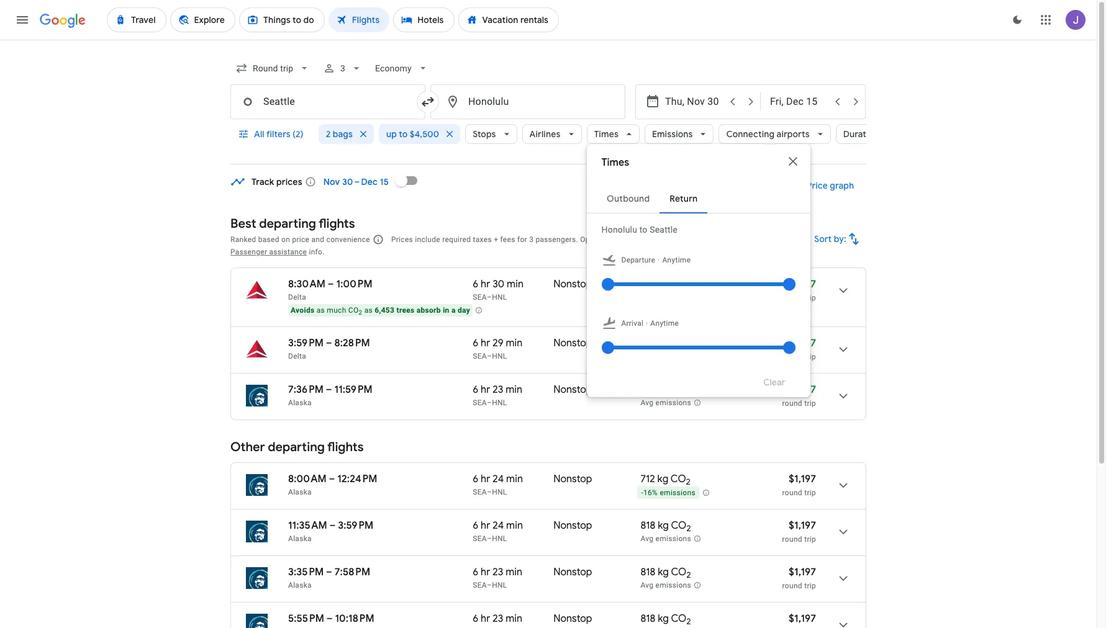 Task type: vqa. For each thing, say whether or not it's contained in the screenshot.


Task type: describe. For each thing, give the bounding box(es) containing it.
based
[[258, 236, 279, 244]]

convenience
[[327, 236, 370, 244]]

Arrival time: 3:59 PM. text field
[[338, 520, 374, 533]]

track
[[252, 176, 274, 188]]

29
[[493, 337, 504, 350]]

3 inside prices include required taxes + fees for 3 passengers. optional charges and bag fees passenger assistance
[[530, 236, 534, 244]]

avg for 818
[[641, 582, 654, 590]]

co for 3:59 pm
[[671, 520, 687, 533]]

flight details. leaves seattle-tacoma international airport at 11:35 am on thursday, november 30 and arrives at daniel k. inouye international airport at 3:59 pm on thursday, november 30. image
[[829, 518, 859, 547]]

filters
[[267, 129, 291, 140]]

nonstop flight. element for 7:58 pm
[[554, 567, 593, 581]]

trip for 12:24 pm
[[805, 489, 817, 498]]

7:36 pm
[[288, 384, 324, 396]]

trip for 11:59 pm
[[805, 400, 817, 408]]

30
[[493, 278, 505, 291]]

818 kg co 2 for 6 hr 23 min
[[641, 567, 691, 581]]

8:30 am – 1:00 pm delta
[[288, 278, 373, 302]]

3:59 pm inside the 3:59 pm – 8:28 pm delta
[[288, 337, 324, 350]]

hr for 12:24 pm
[[481, 474, 491, 486]]

0 vertical spatial anytime
[[663, 256, 691, 265]]

bags
[[333, 129, 353, 140]]

departing for best
[[259, 216, 316, 232]]

2 bags button
[[319, 119, 374, 149]]

sea for 11:59 pm
[[473, 399, 487, 408]]

total duration 6 hr 23 min. element for 29
[[473, 384, 554, 398]]

seattle
[[650, 225, 678, 235]]

1197 US dollars text field
[[789, 613, 817, 626]]

min for 8:28 pm
[[506, 337, 523, 350]]

Arrival time: 1:00 PM. text field
[[337, 278, 373, 291]]

min for 3:59 pm
[[506, 520, 523, 533]]

emissions button
[[645, 119, 714, 149]]

Departure time: 8:00 AM. text field
[[288, 474, 327, 486]]

avg for 737
[[641, 399, 654, 408]]

nonstop flight. element for 12:24 pm
[[554, 474, 593, 488]]

leaves seattle-tacoma international airport at 8:00 am on thursday, november 30 and arrives at daniel k. inouye international airport at 12:24 pm on thursday, november 30. element
[[288, 474, 378, 486]]

hnl for 12:24 pm
[[492, 488, 507, 497]]

emissions
[[652, 129, 693, 140]]

trees
[[397, 306, 415, 315]]

avoids
[[291, 306, 315, 315]]

round for 3:59 pm
[[783, 536, 803, 544]]

– inside 6 hr 30 min sea – hnl
[[487, 293, 492, 302]]

11:35 am – 3:59 pm alaska
[[288, 520, 374, 544]]

price
[[807, 180, 828, 191]]

flight details. leaves seattle-tacoma international airport at 5:55 pm on thursday, november 30 and arrives at daniel k. inouye international airport at 10:18 pm on thursday, november 30. image
[[829, 611, 859, 629]]

8:30 am
[[288, 278, 326, 291]]

7 hr from the top
[[481, 613, 491, 626]]

include
[[415, 236, 441, 244]]

737 kg co 2 for 6 hr 30 min
[[641, 278, 692, 293]]

nov
[[324, 176, 340, 188]]

nonstop flight. element for 8:28 pm
[[554, 337, 593, 352]]

957 US dollars text field
[[794, 278, 817, 291]]

sea for 1:00 pm
[[473, 293, 487, 302]]

total duration 6 hr 24 min. element for 712
[[473, 474, 554, 488]]

818 kg co 2 for 6 hr 24 min
[[641, 520, 691, 535]]

Departure text field
[[666, 85, 723, 119]]

957 US dollars text field
[[794, 384, 817, 396]]

emissions for 11:59 pm
[[656, 399, 692, 408]]

$4,500
[[410, 129, 439, 140]]

round for 11:59 pm
[[783, 400, 803, 408]]

kg for 12:24 pm
[[658, 474, 669, 486]]

close dialog image
[[786, 154, 801, 169]]

duration button
[[836, 119, 901, 149]]

nov 30 – dec 15
[[324, 176, 389, 188]]

3:35 pm – 7:58 pm alaska
[[288, 567, 370, 590]]

6 for 7:58 pm
[[473, 567, 479, 579]]

Arrival time: 11:59 PM. text field
[[335, 384, 373, 396]]

absorb
[[417, 306, 441, 315]]

30 – dec
[[342, 176, 378, 188]]

sort by:
[[815, 234, 847, 245]]

co inside avoids as much co 2 as 6,453 trees absorb in a day
[[348, 306, 359, 315]]

nonstop for 1:00 pm
[[554, 278, 593, 291]]

13%
[[644, 353, 658, 362]]

Return text field
[[771, 85, 828, 119]]

$957 round trip for 6 hr 29 min
[[783, 337, 817, 362]]

charges
[[612, 236, 640, 244]]

+
[[494, 236, 499, 244]]

alaska for 7:36 pm
[[288, 399, 312, 408]]

3:59 pm inside "11:35 am – 3:59 pm alaska"
[[338, 520, 374, 533]]

hnl for 7:58 pm
[[492, 582, 507, 590]]

total duration 6 hr 24 min. element for 818
[[473, 520, 554, 534]]

5:55 pm – 10:18 pm
[[288, 613, 375, 626]]

nonstop for 7:58 pm
[[554, 567, 593, 579]]

total duration 6 hr 23 min. element for 24
[[473, 567, 554, 581]]

3 818 from the top
[[641, 613, 656, 626]]

a
[[452, 306, 456, 315]]

$1,197 round trip for 3:59 pm
[[783, 520, 817, 544]]

712 kg co 2
[[641, 474, 691, 488]]

$1,197 for 7:58 pm
[[789, 567, 817, 579]]

818 for 6 hr 23 min
[[641, 567, 656, 579]]

by:
[[834, 234, 847, 245]]

-16% emissions
[[642, 489, 696, 498]]

find the best price region
[[231, 166, 867, 207]]

hnl for 3:59 pm
[[492, 535, 507, 544]]

assistance
[[269, 248, 307, 257]]

737 for 6 hr 30 min
[[641, 278, 657, 291]]

6 for 1:00 pm
[[473, 278, 479, 291]]

all filters (2) button
[[231, 119, 314, 149]]

8:28 pm
[[335, 337, 370, 350]]

times button
[[587, 119, 640, 149]]

Departure time: 8:30 AM. text field
[[288, 278, 326, 291]]

$1,197 for 12:24 pm
[[789, 474, 817, 486]]

alaska for 3:35 pm
[[288, 582, 312, 590]]

8:00 am – 12:24 pm alaska
[[288, 474, 378, 497]]

7 6 from the top
[[473, 613, 479, 626]]

trip for 7:58 pm
[[805, 582, 817, 591]]

6,453
[[375, 306, 395, 315]]

hnl for 8:28 pm
[[492, 352, 507, 361]]

bag
[[657, 236, 670, 244]]

alaska for 8:00 am
[[288, 488, 312, 497]]

– inside 7:36 pm – 11:59 pm alaska
[[326, 384, 332, 396]]

hnl for 1:00 pm
[[492, 293, 507, 302]]

nonstop for 3:59 pm
[[554, 520, 593, 533]]

change appearance image
[[1003, 5, 1033, 35]]

11:35 am
[[288, 520, 327, 533]]

10:18 pm
[[335, 613, 375, 626]]

6 hr 23 min sea – hnl for 29
[[473, 384, 523, 408]]

6 for 12:24 pm
[[473, 474, 479, 486]]

round for 7:58 pm
[[783, 582, 803, 591]]

3 23 from the top
[[493, 613, 504, 626]]

12:24 pm
[[338, 474, 378, 486]]

hr for 11:59 pm
[[481, 384, 491, 396]]

– inside 8:30 am – 1:00 pm delta
[[328, 278, 334, 291]]

3:35 pm
[[288, 567, 324, 579]]

emissions for 3:59 pm
[[656, 535, 692, 544]]

co for 7:58 pm
[[671, 567, 687, 579]]

connecting airports
[[727, 129, 810, 140]]

leaves seattle-tacoma international airport at 7:36 pm on thursday, november 30 and arrives at daniel k. inouye international airport at 11:59 pm on thursday, november 30. element
[[288, 384, 373, 396]]

737 kg co 2 for 6 hr 29 min
[[641, 337, 692, 352]]

all
[[254, 129, 265, 140]]

best
[[231, 216, 256, 232]]

6 hr 24 min sea – hnl for 12:24 pm
[[473, 474, 523, 497]]

$957 for 6 hr 30 min
[[794, 278, 817, 291]]

818 for 6 hr 24 min
[[641, 520, 656, 533]]

departure
[[622, 256, 656, 265]]

4 $1,197 from the top
[[789, 613, 817, 626]]

for
[[518, 236, 528, 244]]

airports
[[777, 129, 810, 140]]

honolulu
[[602, 225, 638, 235]]

1 as from the left
[[317, 306, 325, 315]]

6 hr 23 min
[[473, 613, 523, 626]]

3 818 kg co 2 from the top
[[641, 613, 691, 628]]

$1,197 round trip for 12:24 pm
[[783, 474, 817, 498]]

prices
[[391, 236, 413, 244]]

up to $4,500 button
[[379, 119, 461, 149]]

much
[[327, 306, 346, 315]]

$957 round trip for 6 hr 30 min
[[783, 278, 817, 303]]

day
[[458, 306, 470, 315]]

sea for 8:28 pm
[[473, 352, 487, 361]]

kg for 8:28 pm
[[659, 337, 670, 350]]

1 vertical spatial times
[[602, 157, 630, 169]]

none text field inside search field
[[431, 85, 626, 119]]

Departure time: 3:59 PM. text field
[[288, 337, 324, 350]]

flight details. leaves seattle-tacoma international airport at 7:36 pm on thursday, november 30 and arrives at daniel k. inouye international airport at 11:59 pm on thursday, november 30. image
[[829, 382, 859, 411]]

7 nonstop flight. element from the top
[[554, 613, 593, 628]]

sort
[[815, 234, 832, 245]]

$1,197 round trip for 7:58 pm
[[783, 567, 817, 591]]

avg emissions for 737
[[641, 399, 692, 408]]

 image inside search field
[[646, 318, 648, 330]]

leaves seattle-tacoma international airport at 3:59 pm on thursday, november 30 and arrives at daniel k. inouye international airport at 8:28 pm on thursday, november 30. element
[[288, 337, 370, 350]]

optional
[[581, 236, 610, 244]]

co for 8:28 pm
[[672, 337, 688, 350]]

– inside the 3:59 pm – 8:28 pm delta
[[326, 337, 332, 350]]

957 US dollars text field
[[794, 337, 817, 350]]

airlines
[[530, 129, 561, 140]]

learn more about tracked prices image
[[305, 176, 316, 188]]

ranked based on price and convenience
[[231, 236, 370, 244]]

leaves seattle-tacoma international airport at 8:30 am on thursday, november 30 and arrives at daniel k. inouye international airport at 1:00 pm on thursday, november 30. element
[[288, 278, 373, 291]]

-13% emissions
[[642, 353, 696, 362]]

– inside "11:35 am – 3:59 pm alaska"
[[330, 520, 336, 533]]

Departure time: 7:36 PM. text field
[[288, 384, 324, 396]]

$957 for 6 hr 23 min
[[794, 384, 817, 396]]

other departing flights
[[231, 440, 364, 455]]



Task type: locate. For each thing, give the bounding box(es) containing it.
- down arrival
[[642, 353, 644, 362]]

alaska down 8:00 am
[[288, 488, 312, 497]]

2 vertical spatial $1,197 round trip
[[783, 567, 817, 591]]

connecting
[[727, 129, 775, 140]]

other
[[231, 440, 265, 455]]

5 round from the top
[[783, 536, 803, 544]]

co for 12:24 pm
[[671, 474, 687, 486]]

round down 1197 us dollars text box
[[783, 489, 803, 498]]

$957 left flight details. leaves seattle-tacoma international airport at 8:30 am on thursday, november 30 and arrives at daniel k. inouye international airport at 1:00 pm on thursday, november 30. icon
[[794, 278, 817, 291]]

1 total duration 6 hr 24 min. element from the top
[[473, 474, 554, 488]]

prices include required taxes + fees for 3 passengers. optional charges and bag fees passenger assistance
[[231, 236, 687, 257]]

4 round from the top
[[783, 489, 803, 498]]

23
[[493, 384, 504, 396], [493, 567, 504, 579], [493, 613, 504, 626]]

3 total duration 6 hr 23 min. element from the top
[[473, 613, 554, 628]]

1 $957 round trip from the top
[[783, 278, 817, 303]]

round down $957 text box
[[783, 294, 803, 303]]

1 nonstop flight. element from the top
[[554, 278, 593, 293]]

avoids as much co2 as 6453 trees absorb in a day. learn more about this calculation. image
[[475, 307, 483, 314]]

4 nonstop flight. element from the top
[[554, 474, 593, 488]]

4 alaska from the top
[[288, 582, 312, 590]]

delta up avoids
[[288, 293, 306, 302]]

6 round from the top
[[783, 582, 803, 591]]

passenger assistance button
[[231, 248, 307, 257]]

Arrival time: 8:28 PM. text field
[[335, 337, 370, 350]]

6 hr 24 min sea – hnl for 3:59 pm
[[473, 520, 523, 544]]

4 hr from the top
[[481, 474, 491, 486]]

alaska
[[288, 399, 312, 408], [288, 488, 312, 497], [288, 535, 312, 544], [288, 582, 312, 590]]

$957 for 6 hr 29 min
[[794, 337, 817, 350]]

3 alaska from the top
[[288, 535, 312, 544]]

flights up 12:24 pm text field
[[328, 440, 364, 455]]

trip up $1,197 text box
[[805, 582, 817, 591]]

3:59 pm
[[288, 337, 324, 350], [338, 520, 374, 533]]

3 sea from the top
[[473, 399, 487, 408]]

3 nonstop flight. element from the top
[[554, 384, 593, 398]]

Departure time: 5:55 PM. text field
[[288, 613, 324, 626]]

2 total duration 6 hr 23 min. element from the top
[[473, 567, 554, 581]]

712
[[641, 474, 655, 486]]

2 inside avoids as much co 2 as 6,453 trees absorb in a day
[[359, 310, 363, 317]]

2 round from the top
[[783, 353, 803, 362]]

departing up departure time: 8:00 am. text field
[[268, 440, 325, 455]]

sea inside 6 hr 29 min sea – hnl
[[473, 352, 487, 361]]

1 vertical spatial departing
[[268, 440, 325, 455]]

min inside 6 hr 29 min sea – hnl
[[506, 337, 523, 350]]

all filters (2)
[[254, 129, 304, 140]]

required
[[443, 236, 471, 244]]

flight details. leaves seattle-tacoma international airport at 8:30 am on thursday, november 30 and arrives at daniel k. inouye international airport at 1:00 pm on thursday, november 30. image
[[829, 276, 859, 306]]

1 vertical spatial to
[[640, 225, 648, 235]]

5 trip from the top
[[805, 536, 817, 544]]

6 nonstop from the top
[[554, 567, 593, 579]]

hr for 3:59 pm
[[481, 520, 491, 533]]

Arrival time: 7:58 PM. text field
[[335, 567, 370, 579]]

emissions for 7:58 pm
[[656, 582, 692, 590]]

delta
[[288, 293, 306, 302], [288, 352, 306, 361]]

co inside 712 kg co 2
[[671, 474, 687, 486]]

6 hr 30 min sea – hnl
[[473, 278, 524, 302]]

track prices
[[252, 176, 302, 188]]

2 737 from the top
[[641, 337, 657, 350]]

alaska inside '3:35 pm – 7:58 pm alaska'
[[288, 582, 312, 590]]

up
[[386, 129, 397, 140]]

3 trip from the top
[[805, 400, 817, 408]]

kg for 3:59 pm
[[658, 520, 669, 533]]

5 hnl from the top
[[492, 535, 507, 544]]

2 6 from the top
[[473, 337, 479, 350]]

and right price at the top left
[[312, 236, 325, 244]]

Arrival time: 10:18 PM. text field
[[335, 613, 375, 626]]

stops button
[[466, 119, 517, 149]]

1 6 from the top
[[473, 278, 479, 291]]

3 avg from the top
[[641, 582, 654, 590]]

0 vertical spatial $957
[[794, 278, 817, 291]]

flights up "convenience" on the top left of the page
[[319, 216, 355, 232]]

2 - from the top
[[642, 489, 644, 498]]

3:59 pm – 8:28 pm delta
[[288, 337, 370, 361]]

to left seattle
[[640, 225, 648, 235]]

delta inside 8:30 am – 1:00 pm delta
[[288, 293, 306, 302]]

none search field containing times
[[231, 53, 901, 398]]

round
[[783, 294, 803, 303], [783, 353, 803, 362], [783, 400, 803, 408], [783, 489, 803, 498], [783, 536, 803, 544], [783, 582, 803, 591]]

1 vertical spatial 737
[[641, 337, 657, 350]]

hr inside 6 hr 29 min sea – hnl
[[481, 337, 491, 350]]

0 vertical spatial 23
[[493, 384, 504, 396]]

1 818 kg co 2 from the top
[[641, 520, 691, 535]]

6 hr 23 min sea – hnl up the 6 hr 23 min
[[473, 567, 523, 590]]

1 vertical spatial -
[[642, 489, 644, 498]]

0 horizontal spatial 3
[[341, 63, 346, 73]]

737 for 6 hr 29 min
[[641, 337, 657, 350]]

6 hr 23 min sea – hnl for 24
[[473, 567, 523, 590]]

as left 6,453 at the left of the page
[[365, 306, 373, 315]]

0 vertical spatial flights
[[319, 216, 355, 232]]

$1,197 round trip left flight details. leaves seattle-tacoma international airport at 11:35 am on thursday, november 30 and arrives at daniel k. inouye international airport at 3:59 pm on thursday, november 30. icon
[[783, 520, 817, 544]]

taxes
[[473, 236, 492, 244]]

5 6 from the top
[[473, 520, 479, 533]]

11:59 pm
[[335, 384, 373, 396]]

Departure time: 11:35 AM. text field
[[288, 520, 327, 533]]

2 818 kg co 2 from the top
[[641, 567, 691, 581]]

737 kg co 2 down departure
[[641, 278, 692, 293]]

23 for 29
[[493, 384, 504, 396]]

2 vertical spatial 818 kg co 2
[[641, 613, 691, 628]]

price graph
[[807, 180, 854, 191]]

0 vertical spatial 737 kg co 2
[[641, 278, 692, 293]]

3 $957 round trip from the top
[[783, 384, 817, 408]]

7 nonstop from the top
[[554, 613, 593, 626]]

2 vertical spatial avg
[[641, 582, 654, 590]]

and down honolulu to seattle
[[642, 236, 655, 244]]

3 inside popup button
[[341, 63, 346, 73]]

1 vertical spatial delta
[[288, 352, 306, 361]]

trip for 8:28 pm
[[805, 353, 817, 362]]

min
[[507, 278, 524, 291], [506, 337, 523, 350], [506, 384, 523, 396], [506, 474, 523, 486], [506, 520, 523, 533], [506, 567, 523, 579], [506, 613, 523, 626]]

Departure time: 3:35 PM. text field
[[288, 567, 324, 579]]

trip for 1:00 pm
[[805, 294, 817, 303]]

1 737 kg co 2 from the top
[[641, 278, 692, 293]]

round left flight details. leaves seattle-tacoma international airport at 11:35 am on thursday, november 30 and arrives at daniel k. inouye international airport at 3:59 pm on thursday, november 30. icon
[[783, 536, 803, 544]]

6 inside 6 hr 29 min sea – hnl
[[473, 337, 479, 350]]

1 vertical spatial 818
[[641, 567, 656, 579]]

$1,197 left flight details. leaves seattle-tacoma international airport at 5:55 pm on thursday, november 30 and arrives at daniel k. inouye international airport at 10:18 pm on thursday, november 30. icon
[[789, 613, 817, 626]]

737 kg co 2
[[641, 278, 692, 293], [641, 337, 692, 352]]

None search field
[[231, 53, 901, 398]]

737 kg co 2 up -13% emissions
[[641, 337, 692, 352]]

1 vertical spatial 23
[[493, 567, 504, 579]]

0 vertical spatial to
[[399, 129, 408, 140]]

2 737 kg co 2 from the top
[[641, 337, 692, 352]]

1 1197 us dollars text field from the top
[[789, 520, 817, 533]]

0 horizontal spatial fees
[[501, 236, 516, 244]]

round for 1:00 pm
[[783, 294, 803, 303]]

trip
[[805, 294, 817, 303], [805, 353, 817, 362], [805, 400, 817, 408], [805, 489, 817, 498], [805, 536, 817, 544], [805, 582, 817, 591]]

1 vertical spatial total duration 6 hr 23 min. element
[[473, 567, 554, 581]]

0 horizontal spatial as
[[317, 306, 325, 315]]

0 vertical spatial $957 round trip
[[783, 278, 817, 303]]

nonstop for 12:24 pm
[[554, 474, 593, 486]]

total duration 6 hr 23 min. element
[[473, 384, 554, 398], [473, 567, 554, 581], [473, 613, 554, 628]]

flights for best departing flights
[[319, 216, 355, 232]]

7:58 pm
[[335, 567, 370, 579]]

trip down 1197 us dollars text box
[[805, 489, 817, 498]]

2 vertical spatial $957 round trip
[[783, 384, 817, 408]]

1197 US dollars text field
[[789, 474, 817, 486]]

– inside 8:00 am – 12:24 pm alaska
[[329, 474, 335, 486]]

0 vertical spatial times
[[594, 129, 619, 140]]

avg emissions for 818
[[641, 582, 692, 590]]

6 nonstop flight. element from the top
[[554, 567, 593, 581]]

0 vertical spatial 818 kg co 2
[[641, 520, 691, 535]]

price graph button
[[775, 175, 864, 197]]

round for 8:28 pm
[[783, 353, 803, 362]]

4 nonstop from the top
[[554, 474, 593, 486]]

0 vertical spatial 24
[[493, 474, 504, 486]]

$957 round trip for 6 hr 23 min
[[783, 384, 817, 408]]

3 button
[[318, 53, 368, 83]]

alaska for 11:35 am
[[288, 535, 312, 544]]

24 for 12:24 pm
[[493, 474, 504, 486]]

hr inside 6 hr 30 min sea – hnl
[[481, 278, 491, 291]]

1197 us dollars text field left flight details. leaves seattle-tacoma international airport at 11:35 am on thursday, november 30 and arrives at daniel k. inouye international airport at 3:59 pm on thursday, november 30. icon
[[789, 520, 817, 533]]

honolulu to seattle
[[602, 225, 678, 235]]

0 vertical spatial departing
[[259, 216, 316, 232]]

swap origin and destination. image
[[421, 94, 436, 109]]

kg for 7:58 pm
[[658, 567, 669, 579]]

$1,197 left flight details. leaves seattle-tacoma international airport at 11:35 am on thursday, november 30 and arrives at daniel k. inouye international airport at 3:59 pm on thursday, november 30. icon
[[789, 520, 817, 533]]

$957 left flight details. leaves seattle-tacoma international airport at 7:36 pm on thursday, november 30 and arrives at daniel k. inouye international airport at 11:59 pm on thursday, november 30. icon at the right
[[794, 384, 817, 396]]

1 hnl from the top
[[492, 293, 507, 302]]

sort by: button
[[810, 224, 867, 254]]

1 vertical spatial 6 hr 24 min sea – hnl
[[473, 520, 523, 544]]

2 and from the left
[[642, 236, 655, 244]]

24
[[493, 474, 504, 486], [493, 520, 504, 533]]

main menu image
[[15, 12, 30, 27]]

1 round from the top
[[783, 294, 803, 303]]

2 total duration 6 hr 24 min. element from the top
[[473, 520, 554, 534]]

fees right bag
[[672, 236, 687, 244]]

1 nonstop from the top
[[554, 278, 593, 291]]

main content
[[231, 166, 867, 629]]

min for 7:58 pm
[[506, 567, 523, 579]]

0 vertical spatial 737
[[641, 278, 657, 291]]

alaska inside "11:35 am – 3:59 pm alaska"
[[288, 535, 312, 544]]

fees
[[501, 236, 516, 244], [672, 236, 687, 244]]

nonstop flight. element for 11:59 pm
[[554, 384, 593, 398]]

1 delta from the top
[[288, 293, 306, 302]]

nonstop for 11:59 pm
[[554, 384, 593, 396]]

0 vertical spatial 818
[[641, 520, 656, 533]]

0 vertical spatial 6 hr 23 min sea – hnl
[[473, 384, 523, 408]]

1197 US dollars text field
[[789, 520, 817, 533], [789, 567, 817, 579]]

1 vertical spatial avg
[[641, 535, 654, 544]]

2 trip from the top
[[805, 353, 817, 362]]

2
[[326, 129, 331, 140], [688, 282, 692, 293], [359, 310, 363, 317], [688, 341, 692, 352], [687, 388, 691, 398], [687, 477, 691, 488], [687, 524, 691, 535], [687, 571, 691, 581], [687, 617, 691, 628]]

$1,197 left flight details. leaves seattle-tacoma international airport at 3:35 pm on thursday, november 30 and arrives at daniel k. inouye international airport at 7:58 pm on thursday, november 30. icon
[[789, 567, 817, 579]]

delta for 8:30 am
[[288, 293, 306, 302]]

6 inside 6 hr 30 min sea – hnl
[[473, 278, 479, 291]]

alaska down 7:36 pm text box
[[288, 399, 312, 408]]

prices
[[277, 176, 302, 188]]

duration
[[844, 129, 880, 140]]

None field
[[231, 57, 316, 80], [371, 57, 434, 80], [231, 57, 316, 80], [371, 57, 434, 80]]

None text field
[[231, 85, 426, 119]]

0 vertical spatial total duration 6 hr 23 min. element
[[473, 384, 554, 398]]

nonstop for 8:28 pm
[[554, 337, 593, 350]]

trip down 957 us dollars text box
[[805, 353, 817, 362]]

1 horizontal spatial to
[[640, 225, 648, 235]]

trip down $957 text box
[[805, 294, 817, 303]]

nonstop flight. element for 1:00 pm
[[554, 278, 593, 293]]

arrival
[[622, 319, 644, 328]]

anytime right arrival
[[651, 319, 679, 328]]

anytime down bag fees button at right
[[663, 256, 691, 265]]

– inside 6 hr 29 min sea – hnl
[[487, 352, 492, 361]]

bag fees button
[[657, 236, 687, 244]]

alaska inside 7:36 pm – 11:59 pm alaska
[[288, 399, 312, 408]]

6 for 11:59 pm
[[473, 384, 479, 396]]

24 for 3:59 pm
[[493, 520, 504, 533]]

6 6 from the top
[[473, 567, 479, 579]]

round for 12:24 pm
[[783, 489, 803, 498]]

2 vertical spatial avg emissions
[[641, 582, 692, 590]]

2 $957 from the top
[[794, 337, 817, 350]]

1 horizontal spatial fees
[[672, 236, 687, 244]]

2 vertical spatial 818
[[641, 613, 656, 626]]

Arrival time: 12:24 PM. text field
[[338, 474, 378, 486]]

3 hnl from the top
[[492, 399, 507, 408]]

1 avg emissions from the top
[[641, 399, 692, 408]]

1 sea from the top
[[473, 293, 487, 302]]

2 6 hr 23 min sea – hnl from the top
[[473, 567, 523, 590]]

1 hr from the top
[[481, 278, 491, 291]]

$957 left flight details. leaves seattle-tacoma international airport at 3:59 pm on thursday, november 30 and arrives at daniel k. inouye international airport at 8:28 pm on thursday, november 30. image
[[794, 337, 817, 350]]

airlines button
[[522, 119, 582, 149]]

times right the "airlines" popup button
[[594, 129, 619, 140]]

2 24 from the top
[[493, 520, 504, 533]]

6 for 3:59 pm
[[473, 520, 479, 533]]

1 horizontal spatial and
[[642, 236, 655, 244]]

$1,197 round trip up $1,197 text box
[[783, 567, 817, 591]]

min for 1:00 pm
[[507, 278, 524, 291]]

5:55 pm
[[288, 613, 324, 626]]

up to $4,500
[[386, 129, 439, 140]]

main content containing best departing flights
[[231, 166, 867, 629]]

2 delta from the top
[[288, 352, 306, 361]]

1 vertical spatial 3:59 pm
[[338, 520, 374, 533]]

1 vertical spatial flights
[[328, 440, 364, 455]]

graph
[[830, 180, 854, 191]]

1 horizontal spatial 3
[[530, 236, 534, 244]]

sea
[[473, 293, 487, 302], [473, 352, 487, 361], [473, 399, 487, 408], [473, 488, 487, 497], [473, 535, 487, 544], [473, 582, 487, 590]]

6 hnl from the top
[[492, 582, 507, 590]]

1197 us dollars text field for 6 hr 23 min
[[789, 567, 817, 579]]

sea for 3:59 pm
[[473, 535, 487, 544]]

2 inside popup button
[[326, 129, 331, 140]]

3 avg emissions from the top
[[641, 582, 692, 590]]

alaska inside 8:00 am – 12:24 pm alaska
[[288, 488, 312, 497]]

$957 round trip
[[783, 278, 817, 303], [783, 337, 817, 362], [783, 384, 817, 408]]

0 vertical spatial total duration 6 hr 24 min. element
[[473, 474, 554, 488]]

hr for 1:00 pm
[[481, 278, 491, 291]]

1 horizontal spatial as
[[365, 306, 373, 315]]

connecting airports button
[[719, 119, 831, 149]]

0 vertical spatial 6 hr 24 min sea – hnl
[[473, 474, 523, 497]]

2 alaska from the top
[[288, 488, 312, 497]]

1 24 from the top
[[493, 474, 504, 486]]

loading results progress bar
[[0, 40, 1097, 42]]

nonstop flight. element
[[554, 278, 593, 293], [554, 337, 593, 352], [554, 384, 593, 398], [554, 474, 593, 488], [554, 520, 593, 534], [554, 567, 593, 581], [554, 613, 593, 628]]

fees right +
[[501, 236, 516, 244]]

2 hnl from the top
[[492, 352, 507, 361]]

737
[[641, 278, 657, 291], [641, 337, 657, 350]]

16%
[[644, 489, 658, 498]]

- down 712
[[642, 489, 644, 498]]

737 down departure
[[641, 278, 657, 291]]

as
[[317, 306, 325, 315], [365, 306, 373, 315]]

delta for 3:59 pm
[[288, 352, 306, 361]]

1 alaska from the top
[[288, 399, 312, 408]]

min inside 6 hr 30 min sea – hnl
[[507, 278, 524, 291]]

0 vertical spatial -
[[642, 353, 644, 362]]

leaves seattle-tacoma international airport at 3:35 pm on thursday, november 30 and arrives at daniel k. inouye international airport at 7:58 pm on thursday, november 30. element
[[288, 567, 370, 579]]

in
[[443, 306, 450, 315]]

1:00 pm
[[337, 278, 373, 291]]

flight details. leaves seattle-tacoma international airport at 8:00 am on thursday, november 30 and arrives at daniel k. inouye international airport at 12:24 pm on thursday, november 30. image
[[829, 471, 859, 501]]

1 $957 from the top
[[794, 278, 817, 291]]

kg for 1:00 pm
[[659, 278, 670, 291]]

3 hr from the top
[[481, 384, 491, 396]]

and inside prices include required taxes + fees for 3 passengers. optional charges and bag fees passenger assistance
[[642, 236, 655, 244]]

1 and from the left
[[312, 236, 325, 244]]

1 total duration 6 hr 23 min. element from the top
[[473, 384, 554, 398]]

avoids as much co 2 as 6,453 trees absorb in a day
[[291, 306, 470, 317]]

2 $1,197 round trip from the top
[[783, 520, 817, 544]]

times down 'times' popup button
[[602, 157, 630, 169]]

to for honolulu
[[640, 225, 648, 235]]

leaves seattle-tacoma international airport at 5:55 pm on thursday, november 30 and arrives at daniel k. inouye international airport at 10:18 pm on thursday, november 30. element
[[288, 613, 375, 626]]

1 818 from the top
[[641, 520, 656, 533]]

0 horizontal spatial to
[[399, 129, 408, 140]]

nonstop flight. element for 3:59 pm
[[554, 520, 593, 534]]

learn more about ranking image
[[373, 234, 384, 245]]

trip left flight details. leaves seattle-tacoma international airport at 11:35 am on thursday, november 30 and arrives at daniel k. inouye international airport at 3:59 pm on thursday, november 30. icon
[[805, 536, 817, 544]]

4 hnl from the top
[[492, 488, 507, 497]]

1 vertical spatial avg emissions
[[641, 535, 692, 544]]

5 nonstop from the top
[[554, 520, 593, 533]]

hr for 7:58 pm
[[481, 567, 491, 579]]

round up $1,197 text box
[[783, 582, 803, 591]]

1 vertical spatial $957
[[794, 337, 817, 350]]

1 vertical spatial anytime
[[651, 319, 679, 328]]

to for up
[[399, 129, 408, 140]]

1 6 hr 23 min sea – hnl from the top
[[473, 384, 523, 408]]

2 $1,197 from the top
[[789, 520, 817, 533]]

1 vertical spatial 3
[[530, 236, 534, 244]]

0 vertical spatial avg
[[641, 399, 654, 408]]

1 $1,197 from the top
[[789, 474, 817, 486]]

1 horizontal spatial 3:59 pm
[[338, 520, 374, 533]]

6 hr 29 min sea – hnl
[[473, 337, 523, 361]]

alaska down departure time: 11:35 am. text field on the bottom of the page
[[288, 535, 312, 544]]

5 sea from the top
[[473, 535, 487, 544]]

to inside popup button
[[399, 129, 408, 140]]

1 vertical spatial 737 kg co 2
[[641, 337, 692, 352]]

2 1197 us dollars text field from the top
[[789, 567, 817, 579]]

to right up
[[399, 129, 408, 140]]

737 up 13%
[[641, 337, 657, 350]]

departing up on
[[259, 216, 316, 232]]

kg inside 712 kg co 2
[[658, 474, 669, 486]]

4 trip from the top
[[805, 489, 817, 498]]

ranked
[[231, 236, 256, 244]]

$957
[[794, 278, 817, 291], [794, 337, 817, 350], [794, 384, 817, 396]]

0 vertical spatial $1,197 round trip
[[783, 474, 817, 498]]

1 737 from the top
[[641, 278, 657, 291]]

2 sea from the top
[[473, 352, 487, 361]]

(2)
[[293, 129, 304, 140]]

best departing flights
[[231, 216, 355, 232]]

3:59 pm down avoids
[[288, 337, 324, 350]]

passengers.
[[536, 236, 578, 244]]

$957 round trip up $957 text field
[[783, 337, 817, 362]]

6 for 8:28 pm
[[473, 337, 479, 350]]

1197 us dollars text field for 6 hr 24 min
[[789, 520, 817, 533]]

2 nonstop flight. element from the top
[[554, 337, 593, 352]]

1 vertical spatial $1,197 round trip
[[783, 520, 817, 544]]

leaves seattle-tacoma international airport at 11:35 am on thursday, november 30 and arrives at daniel k. inouye international airport at 3:59 pm on thursday, november 30. element
[[288, 520, 374, 533]]

$1,197 for 3:59 pm
[[789, 520, 817, 533]]

price
[[292, 236, 310, 244]]

stops
[[473, 129, 496, 140]]

delta down 3:59 pm text field
[[288, 352, 306, 361]]

1 vertical spatial 24
[[493, 520, 504, 533]]

times inside popup button
[[594, 129, 619, 140]]

2 avg emissions from the top
[[641, 535, 692, 544]]

1 fees from the left
[[501, 236, 516, 244]]

23 for 24
[[493, 567, 504, 579]]

as left much
[[317, 306, 325, 315]]

2 vertical spatial total duration 6 hr 23 min. element
[[473, 613, 554, 628]]

flight details. leaves seattle-tacoma international airport at 3:35 pm on thursday, november 30 and arrives at daniel k. inouye international airport at 7:58 pm on thursday, november 30. image
[[829, 564, 859, 594]]

1 23 from the top
[[493, 384, 504, 396]]

departing for other
[[268, 440, 325, 455]]

1 vertical spatial total duration 6 hr 24 min. element
[[473, 520, 554, 534]]

2 23 from the top
[[493, 567, 504, 579]]

1 trip from the top
[[805, 294, 817, 303]]

min for 11:59 pm
[[506, 384, 523, 396]]

3 $1,197 from the top
[[789, 567, 817, 579]]

6 hr 23 min sea – hnl down 6 hr 29 min sea – hnl
[[473, 384, 523, 408]]

1 vertical spatial 1197 us dollars text field
[[789, 567, 817, 579]]

2 hr from the top
[[481, 337, 491, 350]]

1 $1,197 round trip from the top
[[783, 474, 817, 498]]

$957 round trip left flight details. leaves seattle-tacoma international airport at 7:36 pm on thursday, november 30 and arrives at daniel k. inouye international airport at 11:59 pm on thursday, november 30. icon at the right
[[783, 384, 817, 408]]

sea for 12:24 pm
[[473, 488, 487, 497]]

4 6 from the top
[[473, 474, 479, 486]]

7:36 pm – 11:59 pm alaska
[[288, 384, 373, 408]]

818
[[641, 520, 656, 533], [641, 567, 656, 579], [641, 613, 656, 626]]

3:59 pm down 12:24 pm text field
[[338, 520, 374, 533]]

–
[[328, 278, 334, 291], [487, 293, 492, 302], [326, 337, 332, 350], [487, 352, 492, 361], [326, 384, 332, 396], [487, 399, 492, 408], [329, 474, 335, 486], [487, 488, 492, 497], [330, 520, 336, 533], [487, 535, 492, 544], [326, 567, 332, 579], [487, 582, 492, 590], [327, 613, 333, 626]]

delta inside the 3:59 pm – 8:28 pm delta
[[288, 352, 306, 361]]

2 vertical spatial $957
[[794, 384, 817, 396]]

0 vertical spatial 1197 us dollars text field
[[789, 520, 817, 533]]

2 fees from the left
[[672, 236, 687, 244]]

0 horizontal spatial 3:59 pm
[[288, 337, 324, 350]]

to
[[399, 129, 408, 140], [640, 225, 648, 235]]

6 hr from the top
[[481, 567, 491, 579]]

2 $957 round trip from the top
[[783, 337, 817, 362]]

0 horizontal spatial and
[[312, 236, 325, 244]]

3
[[341, 63, 346, 73], [530, 236, 534, 244]]

sea for 7:58 pm
[[473, 582, 487, 590]]

$957 round trip left flight details. leaves seattle-tacoma international airport at 8:30 am on thursday, november 30 and arrives at daniel k. inouye international airport at 1:00 pm on thursday, november 30. icon
[[783, 278, 817, 303]]

alaska down departure time: 3:35 pm. text field
[[288, 582, 312, 590]]

total duration 6 hr 29 min. element
[[473, 337, 554, 352]]

6 hr 24 min sea – hnl
[[473, 474, 523, 497], [473, 520, 523, 544]]

2 6 hr 24 min sea – hnl from the top
[[473, 520, 523, 544]]

1 6 hr 24 min sea – hnl from the top
[[473, 474, 523, 497]]

2 as from the left
[[365, 306, 373, 315]]

4 sea from the top
[[473, 488, 487, 497]]

2 inside 712 kg co 2
[[687, 477, 691, 488]]

flight details. leaves seattle-tacoma international airport at 3:59 pm on thursday, november 30 and arrives at daniel k. inouye international airport at 8:28 pm on thursday, november 30. image
[[829, 335, 859, 365]]

hnl for 11:59 pm
[[492, 399, 507, 408]]

0 vertical spatial delta
[[288, 293, 306, 302]]

trip down $957 text field
[[805, 400, 817, 408]]

1 vertical spatial $957 round trip
[[783, 337, 817, 362]]

total duration 6 hr 24 min. element
[[473, 474, 554, 488], [473, 520, 554, 534]]

5 hr from the top
[[481, 520, 491, 533]]

3 $957 from the top
[[794, 384, 817, 396]]

 image
[[646, 318, 648, 330]]

1 vertical spatial 6 hr 23 min sea – hnl
[[473, 567, 523, 590]]

- for 712
[[642, 489, 644, 498]]

passenger
[[231, 248, 267, 257]]

on
[[282, 236, 290, 244]]

total duration 6 hr 30 min. element
[[473, 278, 554, 293]]

hnl inside 6 hr 29 min sea – hnl
[[492, 352, 507, 361]]

hnl inside 6 hr 30 min sea – hnl
[[492, 293, 507, 302]]

3 nonstop from the top
[[554, 384, 593, 396]]

0 vertical spatial 3
[[341, 63, 346, 73]]

flights for other departing flights
[[328, 440, 364, 455]]

$1,197 left flight details. leaves seattle-tacoma international airport at 8:00 am on thursday, november 30 and arrives at daniel k. inouye international airport at 12:24 pm on thursday, november 30. image
[[789, 474, 817, 486]]

2 vertical spatial 23
[[493, 613, 504, 626]]

15
[[380, 176, 389, 188]]

times
[[594, 129, 619, 140], [602, 157, 630, 169]]

None text field
[[431, 85, 626, 119]]

sea inside 6 hr 30 min sea – hnl
[[473, 293, 487, 302]]

round down 957 us dollars text box
[[783, 353, 803, 362]]

8:00 am
[[288, 474, 327, 486]]

- for 737
[[642, 353, 644, 362]]

0 vertical spatial avg emissions
[[641, 399, 692, 408]]

1197 us dollars text field left flight details. leaves seattle-tacoma international airport at 3:35 pm on thursday, november 30 and arrives at daniel k. inouye international airport at 7:58 pm on thursday, november 30. icon
[[789, 567, 817, 579]]

round down $957 text field
[[783, 400, 803, 408]]

$1,197 round trip left flight details. leaves seattle-tacoma international airport at 8:00 am on thursday, november 30 and arrives at daniel k. inouye international airport at 12:24 pm on thursday, november 30. image
[[783, 474, 817, 498]]

1 vertical spatial 818 kg co 2
[[641, 567, 691, 581]]

– inside '3:35 pm – 7:58 pm alaska'
[[326, 567, 332, 579]]

2 818 from the top
[[641, 567, 656, 579]]

6
[[473, 278, 479, 291], [473, 337, 479, 350], [473, 384, 479, 396], [473, 474, 479, 486], [473, 520, 479, 533], [473, 567, 479, 579], [473, 613, 479, 626]]

2 avg from the top
[[641, 535, 654, 544]]

min for 12:24 pm
[[506, 474, 523, 486]]

0 vertical spatial 3:59 pm
[[288, 337, 324, 350]]



